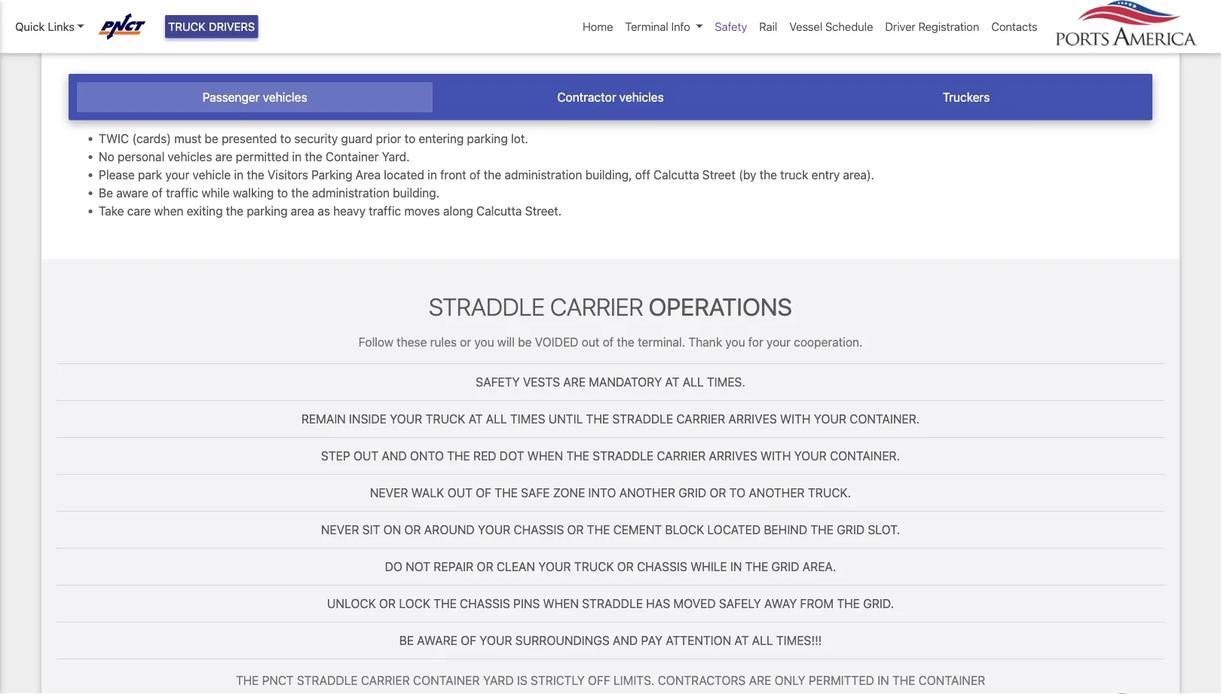 Task type: describe. For each thing, give the bounding box(es) containing it.
unlock or lock the chassis pins when straddle  has moved safely away from the grid.
[[327, 597, 894, 611]]

at for truck
[[469, 412, 483, 426]]

1 vertical spatial and
[[613, 633, 638, 648]]

never for never sit on or around your chassis or the cement block located behind the grid slot.
[[321, 523, 359, 537]]

step
[[321, 449, 350, 463]]

safety
[[715, 20, 747, 33]]

0 vertical spatial of
[[470, 167, 481, 182]]

1 another from the left
[[619, 486, 675, 500]]

do not repair or clean your truck or chassis while in the grid area.
[[385, 560, 836, 574]]

or down cement
[[617, 560, 634, 574]]

contractor
[[557, 90, 616, 105]]

onto
[[410, 449, 444, 463]]

vehicle
[[193, 167, 231, 182]]

step out and onto the red dot when the straddle carrier arrives with your container.
[[321, 449, 900, 463]]

park
[[138, 167, 162, 182]]

tab list containing passenger vehicles
[[69, 74, 1153, 120]]

1 horizontal spatial your
[[767, 335, 791, 349]]

mobile
[[222, 27, 258, 42]]

talking on a mobile device while driving is prohibited
[[154, 27, 440, 42]]

0 vertical spatial administration
[[505, 167, 582, 182]]

must
[[174, 131, 202, 145]]

schedule
[[826, 20, 873, 33]]

0 horizontal spatial of
[[152, 185, 163, 200]]

info
[[671, 20, 690, 33]]

vests
[[523, 375, 560, 389]]

1 vertical spatial yard
[[447, 692, 478, 694]]

these
[[397, 335, 427, 349]]

never for never walk out of the safe zone into another grid or to another truck.
[[370, 486, 408, 500]]

safe
[[521, 486, 550, 500]]

with for remain inside your truck at all times until the straddle carrier arrives with your container.
[[780, 412, 811, 426]]

or
[[460, 335, 471, 349]]

0 vertical spatial parking
[[467, 131, 508, 145]]

the right in at the right bottom
[[745, 560, 768, 574]]

(by
[[739, 167, 756, 182]]

home
[[583, 20, 613, 33]]

escort.
[[525, 692, 574, 694]]

1 vertical spatial administration
[[312, 185, 390, 200]]

2 horizontal spatial at
[[735, 633, 749, 648]]

at for mandatory
[[665, 375, 680, 389]]

0 vertical spatial when
[[527, 449, 563, 463]]

zone
[[553, 486, 585, 500]]

contractor vehicles link
[[433, 82, 789, 112]]

truckers link
[[789, 82, 1144, 112]]

dot
[[500, 449, 524, 463]]

building.
[[393, 185, 440, 200]]

contacts
[[992, 20, 1038, 33]]

1 vertical spatial calcutta
[[476, 203, 522, 218]]

street.
[[525, 203, 562, 218]]

truck.
[[808, 486, 851, 500]]

container. for step out and onto the red dot when the straddle carrier arrives with your container.
[[830, 449, 900, 463]]

1 horizontal spatial be
[[518, 335, 532, 349]]

when
[[154, 203, 184, 218]]

safety vests are mandatory at all times.
[[476, 375, 745, 389]]

do
[[385, 560, 403, 574]]

street
[[702, 167, 736, 182]]

the right "lock" in the left bottom of the page
[[434, 597, 457, 611]]

grid.
[[863, 597, 894, 611]]

carrier inside the pnct straddle carrier container yard is strictly off limits.  contractors are only permitted in the container yard under escort.  this policy is non-negotiable.
[[361, 673, 410, 688]]

located
[[707, 523, 761, 537]]

times.
[[707, 375, 745, 389]]

follow
[[359, 335, 393, 349]]

under
[[481, 692, 522, 694]]

registration
[[919, 20, 980, 33]]

clean
[[497, 560, 535, 574]]

vessel
[[790, 20, 823, 33]]

visitors
[[268, 167, 308, 182]]

as
[[318, 203, 330, 218]]

the
[[236, 673, 259, 688]]

contractors
[[658, 673, 746, 688]]

1 vertical spatial is
[[517, 673, 528, 688]]

1 horizontal spatial out
[[448, 486, 473, 500]]

the inside the pnct straddle carrier container yard is strictly off limits.  contractors are only permitted in the container yard under escort.  this policy is non-negotiable.
[[892, 673, 916, 688]]

carrier for when
[[657, 449, 706, 463]]

only
[[775, 673, 806, 688]]

or left the clean
[[477, 560, 494, 574]]

drivers
[[209, 20, 255, 33]]

remain
[[301, 412, 346, 426]]

pay
[[641, 633, 663, 648]]

has
[[646, 597, 670, 611]]

area).
[[843, 167, 875, 182]]

attention
[[666, 633, 731, 648]]

lot.
[[511, 131, 528, 145]]

container. for remain inside your truck at all times until the straddle carrier arrives with your container.
[[850, 412, 920, 426]]

talking
[[154, 27, 192, 42]]

vehicles for contractor vehicles
[[620, 90, 664, 105]]

take
[[99, 203, 124, 218]]

are
[[563, 375, 586, 389]]

rules
[[430, 335, 457, 349]]

to left security
[[280, 131, 291, 145]]

exiting
[[187, 203, 223, 218]]

2 container from the left
[[919, 673, 985, 688]]

terminal
[[625, 20, 668, 33]]

to down visitors
[[277, 185, 288, 200]]

safety link
[[709, 12, 753, 41]]

away
[[764, 597, 797, 611]]

vehicles for passenger vehicles
[[263, 90, 307, 105]]

(cards)
[[132, 131, 171, 145]]

building,
[[585, 167, 632, 182]]

contractor vehicles
[[557, 90, 664, 105]]

all for times.
[[683, 375, 704, 389]]

1 vertical spatial chassis
[[637, 560, 687, 574]]

container
[[326, 149, 379, 163]]

1 horizontal spatial chassis
[[514, 523, 564, 537]]

quick links link
[[15, 18, 84, 35]]

1 container from the left
[[413, 673, 480, 688]]

cooperation.
[[794, 335, 863, 349]]

quick
[[15, 20, 45, 33]]

never walk out of the safe zone into another grid or to another truck.
[[370, 486, 851, 500]]

1 vertical spatial parking
[[247, 203, 288, 218]]

please
[[99, 167, 135, 182]]

2 vertical spatial is
[[652, 692, 663, 694]]

arrives for remain inside your truck at all times until the straddle carrier arrives with your container.
[[729, 412, 777, 426]]

the pnct straddle carrier container yard is strictly off limits.  contractors are only permitted in the container yard under escort.  this policy is non-negotiable.
[[236, 673, 985, 694]]

around
[[424, 523, 475, 537]]

moves
[[404, 203, 440, 218]]

2 vertical spatial all
[[752, 633, 773, 648]]

to right 'prior'
[[405, 131, 416, 145]]

0 vertical spatial truck
[[426, 412, 465, 426]]

this
[[577, 692, 604, 694]]

or left to
[[710, 486, 726, 500]]

1 horizontal spatial straddle
[[429, 292, 545, 321]]

unlock
[[327, 597, 376, 611]]

security
[[294, 131, 338, 145]]

area.
[[803, 560, 836, 574]]

the left red
[[447, 449, 470, 463]]



Task type: vqa. For each thing, say whether or not it's contained in the screenshot.
Port Newark Container Terminal photos.
no



Task type: locate. For each thing, give the bounding box(es) containing it.
0 horizontal spatial container
[[413, 673, 480, 688]]

straddle
[[429, 292, 545, 321], [297, 673, 358, 688]]

is
[[372, 27, 381, 42], [517, 673, 528, 688], [652, 692, 663, 694]]

2 vertical spatial of
[[603, 335, 614, 349]]

out right walk
[[448, 486, 473, 500]]

policy
[[607, 692, 649, 694]]

at up red
[[469, 412, 483, 426]]

1 vertical spatial traffic
[[369, 203, 401, 218]]

carrier down be
[[361, 673, 410, 688]]

1 horizontal spatial parking
[[467, 131, 508, 145]]

passenger vehicles link
[[77, 82, 433, 112]]

0 vertical spatial at
[[665, 375, 680, 389]]

1 horizontal spatial while
[[301, 27, 329, 42]]

1 vertical spatial be
[[518, 335, 532, 349]]

presented
[[222, 131, 277, 145]]

of right aware
[[461, 633, 476, 648]]

permitted
[[236, 149, 289, 163], [809, 673, 874, 688]]

you right or
[[474, 335, 494, 349]]

never sit on or around your chassis or the cement block located behind the grid slot.
[[321, 523, 900, 537]]

tab list
[[69, 74, 1153, 120]]

the left grid.
[[837, 597, 860, 611]]

1 vertical spatial container.
[[830, 449, 900, 463]]

of right front
[[470, 167, 481, 182]]

the right behind
[[811, 523, 834, 537]]

1 vertical spatial at
[[469, 412, 483, 426]]

traffic right heavy
[[369, 203, 401, 218]]

2 vertical spatial grid
[[772, 560, 799, 574]]

1 vertical spatial truck
[[574, 560, 614, 574]]

all left times!!!
[[752, 633, 773, 648]]

carrier for until
[[677, 412, 725, 426]]

0 vertical spatial arrives
[[729, 412, 777, 426]]

2 horizontal spatial is
[[652, 692, 663, 694]]

while
[[691, 560, 727, 574]]

grid up block in the bottom of the page
[[679, 486, 707, 500]]

1 horizontal spatial grid
[[772, 560, 799, 574]]

carrier up out
[[550, 292, 643, 321]]

negotiable.
[[698, 692, 774, 694]]

0 horizontal spatial yard
[[447, 692, 478, 694]]

1 horizontal spatial administration
[[505, 167, 582, 182]]

0 vertical spatial with
[[780, 412, 811, 426]]

your right for
[[767, 335, 791, 349]]

in
[[730, 560, 742, 574]]

0 vertical spatial yard
[[483, 673, 514, 688]]

straddle for until
[[612, 412, 673, 426]]

2 vertical spatial chassis
[[460, 597, 510, 611]]

2 horizontal spatial all
[[752, 633, 773, 648]]

straddle for when
[[593, 449, 654, 463]]

voided
[[535, 335, 579, 349]]

0 vertical spatial out
[[353, 449, 379, 463]]

off right the building,
[[635, 167, 650, 182]]

thank
[[689, 335, 722, 349]]

truck up unlock or lock the chassis pins when straddle  has moved safely away from the grid.
[[574, 560, 614, 574]]

parking left lot.
[[467, 131, 508, 145]]

vehicles up security
[[263, 90, 307, 105]]

0 horizontal spatial carrier
[[361, 673, 410, 688]]

administration
[[505, 167, 582, 182], [312, 185, 390, 200]]

non-
[[666, 692, 698, 694]]

2 you from the left
[[726, 335, 745, 349]]

your right park
[[165, 167, 189, 182]]

is up the under on the bottom left
[[517, 673, 528, 688]]

be
[[399, 633, 414, 648]]

rail
[[759, 20, 777, 33]]

straddle carrier operations
[[429, 292, 792, 321]]

0 horizontal spatial out
[[353, 449, 379, 463]]

along
[[443, 203, 473, 218]]

off inside "twic (cards) must be presented to security guard prior to entering parking lot. no personal vehicles are permitted in the container yard. please park your vehicle in the visitors parking area located in front of the administration building, off calcutta street (by the truck entry area). be aware of traffic while walking to the administration building. take care when exiting the parking area as heavy traffic moves along calcutta street."
[[635, 167, 650, 182]]

2 vertical spatial straddle
[[582, 597, 643, 611]]

area
[[356, 167, 381, 182]]

safety
[[476, 375, 520, 389]]

straddle down mandatory
[[612, 412, 673, 426]]

times!!!
[[776, 633, 822, 648]]

chassis down safe
[[514, 523, 564, 537]]

off
[[635, 167, 650, 182], [588, 673, 610, 688]]

with for step out and onto the red dot when the straddle carrier arrives with your container.
[[761, 449, 791, 463]]

0 vertical spatial while
[[301, 27, 329, 42]]

0 horizontal spatial your
[[165, 167, 189, 182]]

0 horizontal spatial straddle
[[297, 673, 358, 688]]

are up the negotiable.
[[749, 673, 772, 688]]

vehicles right contractor
[[620, 90, 664, 105]]

0 horizontal spatial and
[[382, 449, 407, 463]]

vehicles down must
[[168, 149, 212, 163]]

never left sit
[[321, 523, 359, 537]]

1 vertical spatial while
[[202, 185, 230, 200]]

0 vertical spatial are
[[215, 149, 233, 163]]

1 vertical spatial with
[[761, 449, 791, 463]]

arrives for step out and onto the red dot when the straddle carrier arrives with your container.
[[709, 449, 757, 463]]

1 vertical spatial out
[[448, 486, 473, 500]]

1 horizontal spatial yard
[[483, 673, 514, 688]]

0 horizontal spatial off
[[588, 673, 610, 688]]

on
[[195, 27, 209, 42]]

truck
[[168, 20, 206, 33]]

times
[[510, 412, 545, 426]]

permitted inside the pnct straddle carrier container yard is strictly off limits.  contractors are only permitted in the container yard under escort.  this policy is non-negotiable.
[[809, 673, 874, 688]]

surroundings
[[515, 633, 610, 648]]

never
[[370, 486, 408, 500], [321, 523, 359, 537]]

permitted down presented
[[236, 149, 289, 163]]

all for times
[[486, 412, 507, 426]]

0 horizontal spatial truck
[[426, 412, 465, 426]]

straddle right pnct
[[297, 673, 358, 688]]

driving
[[332, 27, 369, 42]]

safely
[[719, 597, 761, 611]]

1 vertical spatial grid
[[837, 523, 865, 537]]

terminal info
[[625, 20, 690, 33]]

at down safely at the bottom of page
[[735, 633, 749, 648]]

are up vehicle
[[215, 149, 233, 163]]

are inside the pnct straddle carrier container yard is strictly off limits.  contractors are only permitted in the container yard under escort.  this policy is non-negotiable.
[[749, 673, 772, 688]]

truck drivers
[[168, 20, 255, 33]]

is left non-
[[652, 692, 663, 694]]

or right on
[[404, 523, 421, 537]]

1 horizontal spatial at
[[665, 375, 680, 389]]

of
[[476, 486, 492, 500], [461, 633, 476, 648]]

1 horizontal spatial you
[[726, 335, 745, 349]]

of down red
[[476, 486, 492, 500]]

slot.
[[868, 523, 900, 537]]

passenger vehicles
[[203, 90, 307, 105]]

0 vertical spatial permitted
[[236, 149, 289, 163]]

in inside the pnct straddle carrier container yard is strictly off limits.  contractors are only permitted in the container yard under escort.  this policy is non-negotiable.
[[878, 673, 889, 688]]

the down into
[[587, 523, 610, 537]]

chassis up has
[[637, 560, 687, 574]]

and left onto
[[382, 449, 407, 463]]

be right the will
[[518, 335, 532, 349]]

home link
[[577, 12, 619, 41]]

0 vertical spatial carrier
[[677, 412, 725, 426]]

0 vertical spatial off
[[635, 167, 650, 182]]

and left pay at the right bottom of page
[[613, 633, 638, 648]]

another up cement
[[619, 486, 675, 500]]

0 horizontal spatial at
[[469, 412, 483, 426]]

are
[[215, 149, 233, 163], [749, 673, 772, 688]]

carrier down times.
[[677, 412, 725, 426]]

or down zone
[[567, 523, 584, 537]]

straddle inside the pnct straddle carrier container yard is strictly off limits.  contractors are only permitted in the container yard under escort.  this policy is non-negotiable.
[[297, 673, 358, 688]]

you left for
[[726, 335, 745, 349]]

0 horizontal spatial grid
[[679, 486, 707, 500]]

links
[[48, 20, 75, 33]]

are inside "twic (cards) must be presented to security guard prior to entering parking lot. no personal vehicles are permitted in the container yard. please park your vehicle in the visitors parking area located in front of the administration building, off calcutta street (by the truck entry area). be aware of traffic while walking to the administration building. take care when exiting the parking area as heavy traffic moves along calcutta street."
[[215, 149, 233, 163]]

0 vertical spatial your
[[165, 167, 189, 182]]

until
[[549, 412, 583, 426]]

at
[[665, 375, 680, 389], [469, 412, 483, 426], [735, 633, 749, 648]]

vessel schedule
[[790, 20, 873, 33]]

1 vertical spatial of
[[461, 633, 476, 648]]

to
[[730, 486, 746, 500]]

administration up street.
[[505, 167, 582, 182]]

0 horizontal spatial chassis
[[460, 597, 510, 611]]

0 vertical spatial calcutta
[[654, 167, 699, 182]]

the left safe
[[495, 486, 518, 500]]

yard left the under on the bottom left
[[447, 692, 478, 694]]

never up on
[[370, 486, 408, 500]]

1 horizontal spatial truck
[[574, 560, 614, 574]]

not
[[406, 560, 431, 574]]

1 horizontal spatial never
[[370, 486, 408, 500]]

0 vertical spatial chassis
[[514, 523, 564, 537]]

0 vertical spatial is
[[372, 27, 381, 42]]

and
[[382, 449, 407, 463], [613, 633, 638, 648]]

care
[[127, 203, 151, 218]]

your
[[165, 167, 189, 182], [767, 335, 791, 349]]

the right until
[[586, 412, 609, 426]]

on
[[383, 523, 401, 537]]

1 horizontal spatial traffic
[[369, 203, 401, 218]]

be
[[99, 185, 113, 200]]

terminal.
[[638, 335, 685, 349]]

when right dot
[[527, 449, 563, 463]]

1 vertical spatial your
[[767, 335, 791, 349]]

located
[[384, 167, 424, 182]]

prohibited
[[384, 27, 440, 42]]

1 vertical spatial carrier
[[657, 449, 706, 463]]

0 vertical spatial grid
[[679, 486, 707, 500]]

chassis left pins
[[460, 597, 510, 611]]

walk
[[411, 486, 444, 500]]

traffic up the 'when'
[[166, 185, 198, 200]]

calcutta left street
[[654, 167, 699, 182]]

be
[[205, 131, 219, 145], [518, 335, 532, 349]]

straddle down do not repair or clean your truck or chassis while in the grid area.
[[582, 597, 643, 611]]

0 horizontal spatial is
[[372, 27, 381, 42]]

or left "lock" in the left bottom of the page
[[379, 597, 396, 611]]

0 horizontal spatial while
[[202, 185, 230, 200]]

of right out
[[603, 335, 614, 349]]

the up zone
[[566, 449, 590, 463]]

0 vertical spatial straddle
[[429, 292, 545, 321]]

straddle up the will
[[429, 292, 545, 321]]

1 vertical spatial when
[[543, 597, 579, 611]]

grid left area.
[[772, 560, 799, 574]]

of down park
[[152, 185, 163, 200]]

for
[[748, 335, 764, 349]]

administration up heavy
[[312, 185, 390, 200]]

0 vertical spatial straddle
[[612, 412, 673, 426]]

straddle
[[612, 412, 673, 426], [593, 449, 654, 463], [582, 597, 643, 611]]

truck up onto
[[426, 412, 465, 426]]

0 vertical spatial and
[[382, 449, 407, 463]]

truck drivers link
[[165, 15, 258, 38]]

1 vertical spatial off
[[588, 673, 610, 688]]

rail link
[[753, 12, 784, 41]]

0 horizontal spatial you
[[474, 335, 494, 349]]

traffic
[[166, 185, 198, 200], [369, 203, 401, 218]]

be right must
[[205, 131, 219, 145]]

calcutta right the 'along'
[[476, 203, 522, 218]]

while down vehicle
[[202, 185, 230, 200]]

passenger
[[203, 90, 260, 105]]

1 horizontal spatial carrier
[[550, 292, 643, 321]]

0 vertical spatial carrier
[[550, 292, 643, 321]]

0 vertical spatial of
[[476, 486, 492, 500]]

the
[[586, 412, 609, 426], [447, 449, 470, 463], [566, 449, 590, 463], [495, 486, 518, 500], [587, 523, 610, 537], [811, 523, 834, 537], [745, 560, 768, 574], [434, 597, 457, 611], [837, 597, 860, 611]]

yard up the under on the bottom left
[[483, 673, 514, 688]]

pins
[[513, 597, 540, 611]]

while inside "twic (cards) must be presented to security guard prior to entering parking lot. no personal vehicles are permitted in the container yard. please park your vehicle in the visitors parking area located in front of the administration building, off calcutta street (by the truck entry area). be aware of traffic while walking to the administration building. take care when exiting the parking area as heavy traffic moves along calcutta street."
[[202, 185, 230, 200]]

all left times
[[486, 412, 507, 426]]

at down 'terminal.'
[[665, 375, 680, 389]]

entry
[[812, 167, 840, 182]]

1 horizontal spatial and
[[613, 633, 638, 648]]

1 horizontal spatial permitted
[[809, 673, 874, 688]]

all left times.
[[683, 375, 704, 389]]

while right device
[[301, 27, 329, 42]]

1 vertical spatial arrives
[[709, 449, 757, 463]]

another up behind
[[749, 486, 805, 500]]

1 vertical spatial of
[[152, 185, 163, 200]]

personal
[[118, 149, 165, 163]]

arrives up to
[[709, 449, 757, 463]]

1 you from the left
[[474, 335, 494, 349]]

vehicles inside "twic (cards) must be presented to security guard prior to entering parking lot. no personal vehicles are permitted in the container yard. please park your vehicle in the visitors parking area located in front of the administration building, off calcutta street (by the truck entry area). be aware of traffic while walking to the administration building. take care when exiting the parking area as heavy traffic moves along calcutta street."
[[168, 149, 212, 163]]

out
[[582, 335, 600, 349]]

1 vertical spatial never
[[321, 523, 359, 537]]

straddle up never walk out of the safe zone into another grid or to another truck.
[[593, 449, 654, 463]]

1 horizontal spatial container
[[919, 673, 985, 688]]

a
[[212, 27, 219, 42]]

2 another from the left
[[749, 486, 805, 500]]

0 vertical spatial container.
[[850, 412, 920, 426]]

be inside "twic (cards) must be presented to security guard prior to entering parking lot. no personal vehicles are permitted in the container yard. please park your vehicle in the visitors parking area located in front of the administration building, off calcutta street (by the truck entry area). be aware of traffic while walking to the administration building. take care when exiting the parking area as heavy traffic moves along calcutta street."
[[205, 131, 219, 145]]

aware
[[116, 185, 149, 200]]

vehicles
[[263, 90, 307, 105], [620, 90, 664, 105], [168, 149, 212, 163]]

0 horizontal spatial traffic
[[166, 185, 198, 200]]

off up this
[[588, 673, 610, 688]]

off inside the pnct straddle carrier container yard is strictly off limits.  contractors are only permitted in the container yard under escort.  this policy is non-negotiable.
[[588, 673, 610, 688]]

when right pins
[[543, 597, 579, 611]]

carrier up block in the bottom of the page
[[657, 449, 706, 463]]

1 vertical spatial all
[[486, 412, 507, 426]]

follow these rules or you will be voided out of the terminal. thank you for your cooperation.
[[359, 335, 863, 349]]

1 vertical spatial are
[[749, 673, 772, 688]]

arrives down times.
[[729, 412, 777, 426]]

another
[[619, 486, 675, 500], [749, 486, 805, 500]]

2 horizontal spatial of
[[603, 335, 614, 349]]

parking down walking
[[247, 203, 288, 218]]

1 horizontal spatial calcutta
[[654, 167, 699, 182]]

your inside "twic (cards) must be presented to security guard prior to entering parking lot. no personal vehicles are permitted in the container yard. please park your vehicle in the visitors parking area located in front of the administration building, off calcutta street (by the truck entry area). be aware of traffic while walking to the administration building. take care when exiting the parking area as heavy traffic moves along calcutta street."
[[165, 167, 189, 182]]

mandatory
[[589, 375, 662, 389]]

1 horizontal spatial another
[[749, 486, 805, 500]]

into
[[588, 486, 616, 500]]

1 vertical spatial permitted
[[809, 673, 874, 688]]

in
[[292, 149, 302, 163], [234, 167, 244, 182], [428, 167, 437, 182], [878, 673, 889, 688]]

permitted right only
[[809, 673, 874, 688]]

1 vertical spatial straddle
[[297, 673, 358, 688]]

1 horizontal spatial of
[[470, 167, 481, 182]]

1 horizontal spatial all
[[683, 375, 704, 389]]

permitted inside "twic (cards) must be presented to security guard prior to entering parking lot. no personal vehicles are permitted in the container yard. please park your vehicle in the visitors parking area located in front of the administration building, off calcutta street (by the truck entry area). be aware of traffic while walking to the administration building. take care when exiting the parking area as heavy traffic moves along calcutta street."
[[236, 149, 289, 163]]

walking
[[233, 185, 274, 200]]

0 vertical spatial traffic
[[166, 185, 198, 200]]

while
[[301, 27, 329, 42], [202, 185, 230, 200]]

limits.
[[614, 673, 655, 688]]

block
[[665, 523, 704, 537]]

red
[[473, 449, 497, 463]]

is right driving
[[372, 27, 381, 42]]

grid left slot.
[[837, 523, 865, 537]]

out right step
[[353, 449, 379, 463]]

1 vertical spatial carrier
[[361, 673, 410, 688]]

truck
[[780, 167, 809, 182]]

operations
[[649, 292, 792, 321]]



